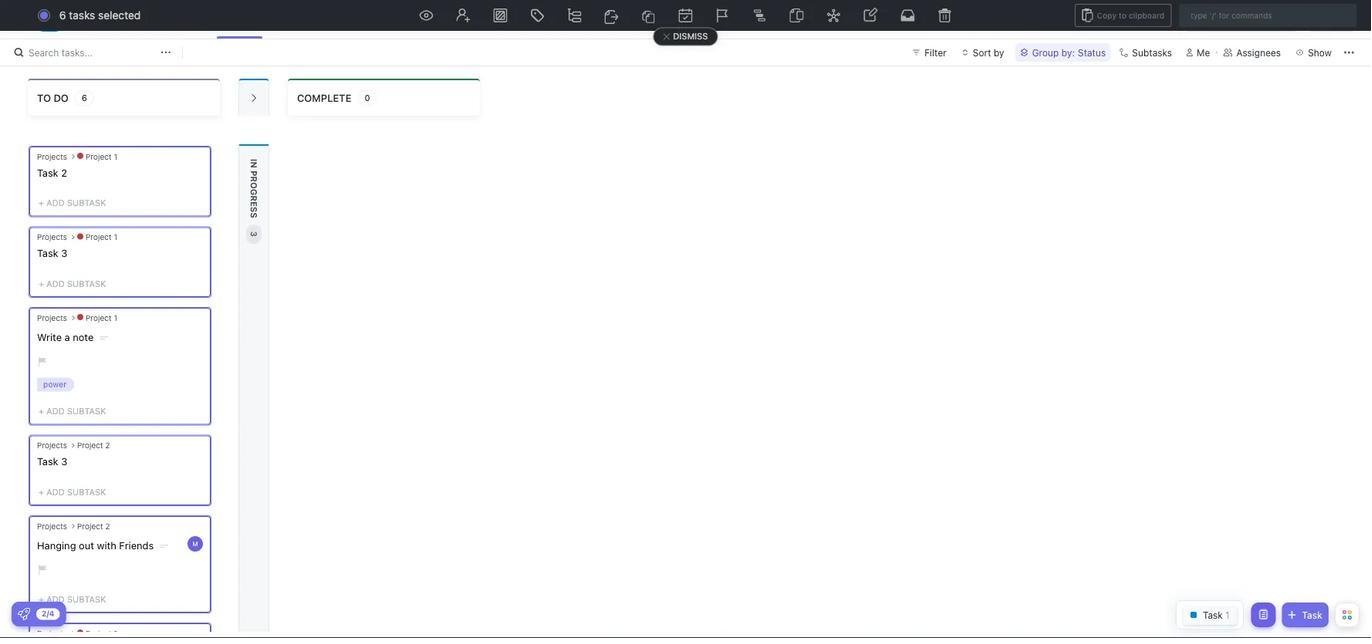 Task type: describe. For each thing, give the bounding box(es) containing it.
projects for write
[[37, 329, 67, 338]]

dismiss
[[673, 32, 708, 42]]

project for task 3
[[86, 233, 112, 242]]

projects for task
[[37, 233, 67, 242]]

2 vertical spatial 2
[[105, 537, 110, 546]]

task for task
[[1302, 610, 1323, 620]]

1 + from the top
[[39, 198, 44, 208]]

e
[[249, 202, 259, 207]]

3 + add subtask from the top
[[39, 422, 106, 432]]

3 + from the top
[[39, 422, 44, 432]]

projects for ‎task
[[37, 152, 67, 161]]

0 vertical spatial 3
[[249, 231, 259, 237]]

subtasks button
[[1114, 43, 1177, 62]]

tasks...
[[61, 47, 93, 58]]

search tasks...
[[29, 47, 93, 58]]

with
[[97, 555, 116, 567]]

project 1 for ‎task 2
[[86, 152, 117, 161]]

4 + from the top
[[39, 502, 44, 512]]

4 + add subtask from the top
[[39, 502, 106, 512]]

4 add from the top
[[46, 502, 65, 512]]

1 add from the top
[[46, 198, 65, 208]]

2 subtask from the top
[[67, 294, 106, 304]]

show
[[1308, 47, 1332, 58]]

6 tasks selected
[[59, 9, 141, 22]]

1 s from the top
[[249, 207, 259, 213]]

1 for write a note
[[114, 329, 117, 338]]

g
[[249, 189, 259, 196]]

2 project 2 from the top
[[77, 537, 110, 546]]

3 add from the top
[[46, 422, 65, 432]]

space
[[102, 12, 139, 27]]

project for write a note
[[86, 329, 112, 338]]

hanging
[[37, 555, 76, 567]]

‎task 2
[[37, 167, 67, 178]]

sort by button
[[956, 43, 1012, 62]]

note
[[73, 347, 94, 359]]

to inside dropdown button
[[1119, 11, 1127, 20]]

copy to clipboard
[[1097, 11, 1165, 20]]

tasks
[[69, 9, 95, 22]]

i
[[249, 159, 259, 162]]

filter button
[[906, 43, 953, 62]]

team space
[[68, 12, 139, 27]]

set priority image
[[716, 8, 730, 22]]

sort
[[973, 47, 991, 58]]

list
[[178, 13, 197, 25]]

chat
[[443, 13, 467, 25]]

2 s from the top
[[249, 213, 259, 218]]

power button
[[37, 393, 77, 410]]

3 subtask from the top
[[67, 422, 106, 432]]

project 1 for write a note
[[86, 329, 117, 338]]

project for ‎task 2
[[86, 152, 112, 161]]

0
[[365, 93, 370, 103]]

Search tasks... text field
[[29, 42, 157, 63]]

group by: status
[[1032, 47, 1106, 58]]

project 1 for task 3
[[86, 233, 117, 242]]

status
[[1078, 47, 1106, 58]]

assignees button
[[1216, 43, 1288, 62]]

1 subtask from the top
[[67, 198, 106, 208]]

group
[[1032, 47, 1059, 58]]

n
[[249, 162, 259, 168]]

6 for 6
[[82, 93, 87, 103]]

o
[[249, 182, 259, 189]]

share button
[[1307, 7, 1357, 32]]

subtasks
[[1132, 47, 1172, 58]]

task for task 3
[[37, 247, 58, 259]]

5 projects from the top
[[37, 537, 67, 546]]



Task type: vqa. For each thing, say whether or not it's contained in the screenshot.
The Project 2
yes



Task type: locate. For each thing, give the bounding box(es) containing it.
4 subtask from the top
[[67, 502, 106, 512]]

1 vertical spatial project 1
[[86, 233, 117, 242]]

m button
[[186, 550, 204, 569]]

assignees
[[1237, 47, 1281, 58]]

+
[[39, 198, 44, 208], [39, 294, 44, 304], [39, 422, 44, 432], [39, 502, 44, 512], [39, 610, 44, 620]]

s down e
[[249, 213, 259, 218]]

add
[[46, 198, 65, 208], [46, 294, 65, 304], [46, 422, 65, 432], [46, 502, 65, 512], [46, 610, 65, 620]]

2 add from the top
[[46, 294, 65, 304]]

to right copy
[[1119, 11, 1127, 20]]

1 for task 3
[[114, 233, 117, 242]]

subtask up note
[[67, 294, 106, 304]]

+ right onboarding checklist button 'icon'
[[39, 610, 44, 620]]

0 horizontal spatial task
[[37, 247, 58, 259]]

2/4
[[42, 609, 54, 618]]

6 left tasks
[[59, 9, 66, 22]]

1
[[1258, 14, 1263, 24], [114, 152, 117, 161], [114, 233, 117, 242], [114, 329, 117, 338]]

sort by
[[973, 47, 1004, 58]]

6 for 6 tasks selected
[[59, 9, 66, 22]]

filter
[[925, 47, 947, 58]]

projects down "power" dropdown button
[[37, 456, 67, 465]]

selected
[[98, 9, 141, 22]]

show button
[[1291, 43, 1336, 62]]

6 right do
[[82, 93, 87, 103]]

project 2 down "power" dropdown button
[[77, 456, 110, 465]]

task
[[37, 247, 58, 259], [1302, 610, 1323, 620]]

1 vertical spatial to
[[37, 92, 51, 103]]

1 vertical spatial 6
[[82, 93, 87, 103]]

+ up the 'hanging' at the bottom
[[39, 502, 44, 512]]

chat link
[[443, 0, 473, 39]]

+ add subtask down the ‎task 2
[[39, 198, 106, 208]]

0 horizontal spatial 3
[[61, 247, 67, 259]]

add down the ‎task 2
[[46, 198, 65, 208]]

1 project 2 from the top
[[77, 456, 110, 465]]

search
[[29, 47, 59, 58]]

by
[[994, 47, 1004, 58]]

1 vertical spatial 3
[[61, 247, 67, 259]]

+ add subtask
[[39, 198, 106, 208], [39, 294, 106, 304], [39, 422, 106, 432], [39, 502, 106, 512], [39, 610, 106, 620]]

3 project 1 from the top
[[86, 329, 117, 338]]

do
[[54, 92, 69, 103]]

5 add from the top
[[46, 610, 65, 620]]

subtask up out at bottom left
[[67, 502, 106, 512]]

onboarding checklist button image
[[18, 608, 30, 620]]

projects up task 3
[[37, 233, 67, 242]]

1 vertical spatial project 2
[[77, 537, 110, 546]]

+ add subtask up out at bottom left
[[39, 502, 106, 512]]

0 vertical spatial project 1
[[86, 152, 117, 161]]

0 horizontal spatial to
[[37, 92, 51, 103]]

me
[[1197, 47, 1210, 58]]

project 1
[[86, 152, 117, 161], [86, 233, 117, 242], [86, 329, 117, 338]]

subtask right 2/4
[[67, 610, 106, 620]]

0 vertical spatial task
[[37, 247, 58, 259]]

2 projects from the top
[[37, 233, 67, 242]]

1 + add subtask from the top
[[39, 198, 106, 208]]

to left do
[[37, 92, 51, 103]]

task 3
[[37, 247, 67, 259]]

complete
[[297, 92, 351, 103]]

1 horizontal spatial 3
[[249, 231, 259, 237]]

list link
[[178, 0, 203, 39]]

p
[[249, 171, 259, 176]]

1 r from the top
[[249, 176, 259, 182]]

+ left set priority image
[[39, 294, 44, 304]]

to do
[[37, 92, 69, 103]]

r up g
[[249, 176, 259, 182]]

to
[[1119, 11, 1127, 20], [37, 92, 51, 103]]

projects up write
[[37, 329, 67, 338]]

by:
[[1062, 47, 1075, 58]]

copy to clipboard button
[[1075, 4, 1172, 27]]

team space button
[[62, 2, 139, 36]]

onboarding checklist button element
[[18, 608, 30, 620]]

friends
[[119, 555, 154, 567]]

table link
[[503, 0, 536, 39]]

5 subtask from the top
[[67, 610, 106, 620]]

automations
[[1192, 14, 1248, 25]]

a
[[65, 347, 70, 359]]

copy
[[1097, 11, 1117, 20]]

0 vertical spatial project 2
[[77, 456, 110, 465]]

me button
[[1180, 43, 1216, 62]]

type '/' for commands field
[[1179, 4, 1357, 27]]

1 horizontal spatial to
[[1119, 11, 1127, 20]]

3 up set priority element
[[61, 247, 67, 259]]

3
[[249, 231, 259, 237], [61, 247, 67, 259]]

1 project 1 from the top
[[86, 152, 117, 161]]

1 horizontal spatial task
[[1302, 610, 1323, 620]]

+ add subtask down task 3
[[39, 294, 106, 304]]

project 2 up hanging out with friends
[[77, 537, 110, 546]]

2 r from the top
[[249, 196, 259, 202]]

1 vertical spatial r
[[249, 196, 259, 202]]

hanging out with friends
[[37, 555, 154, 567]]

+ add subtask right onboarding checklist button 'icon'
[[39, 610, 106, 620]]

2 project 1 from the top
[[86, 233, 117, 242]]

+ down "power" dropdown button
[[39, 422, 44, 432]]

s down g
[[249, 207, 259, 213]]

0 vertical spatial 2
[[61, 167, 67, 178]]

1 vertical spatial task
[[1302, 610, 1323, 620]]

1 horizontal spatial 6
[[82, 93, 87, 103]]

0 vertical spatial 6
[[59, 9, 66, 22]]

6
[[59, 9, 66, 22], [82, 93, 87, 103]]

2 + from the top
[[39, 294, 44, 304]]

4 projects from the top
[[37, 456, 67, 465]]

2 vertical spatial project 1
[[86, 329, 117, 338]]

5 + add subtask from the top
[[39, 610, 106, 620]]

write a note
[[37, 347, 94, 359]]

subtask down the ‎task 2
[[67, 198, 106, 208]]

2 + add subtask from the top
[[39, 294, 106, 304]]

1 projects from the top
[[37, 152, 67, 161]]

write
[[37, 347, 62, 359]]

r down o
[[249, 196, 259, 202]]

clipboard
[[1129, 11, 1165, 20]]

add up the 'hanging' at the bottom
[[46, 502, 65, 512]]

i n p r o g r e s s
[[249, 159, 259, 218]]

subtask down "power" dropdown button
[[67, 422, 106, 432]]

power
[[43, 395, 67, 404]]

+ add subtask down "power" dropdown button
[[39, 422, 106, 432]]

add right onboarding checklist button 'icon'
[[46, 610, 65, 620]]

set priority element
[[52, 288, 76, 311]]

‎task
[[37, 167, 58, 178]]

0 vertical spatial r
[[249, 176, 259, 182]]

1 vertical spatial 2
[[105, 456, 110, 465]]

0 vertical spatial to
[[1119, 11, 1127, 20]]

2
[[61, 167, 67, 178], [105, 456, 110, 465], [105, 537, 110, 546]]

projects up the 'hanging' at the bottom
[[37, 537, 67, 546]]

share
[[1326, 14, 1351, 25]]

out
[[79, 555, 94, 567]]

table
[[503, 13, 530, 25]]

add down "power" dropdown button
[[46, 422, 65, 432]]

set priority image
[[52, 288, 76, 311]]

team
[[68, 12, 99, 27]]

5 + from the top
[[39, 610, 44, 620]]

+ down ‎task
[[39, 198, 44, 208]]

project
[[86, 152, 112, 161], [86, 233, 112, 242], [86, 329, 112, 338], [77, 456, 103, 465], [77, 537, 103, 546]]

3 down e
[[249, 231, 259, 237]]

projects up the ‎task 2
[[37, 152, 67, 161]]

3 projects from the top
[[37, 329, 67, 338]]

s
[[249, 207, 259, 213], [249, 213, 259, 218]]

add down task 3
[[46, 294, 65, 304]]

m
[[192, 556, 198, 563]]

r
[[249, 176, 259, 182], [249, 196, 259, 202]]

0 horizontal spatial 6
[[59, 9, 66, 22]]

1 for ‎task 2
[[114, 152, 117, 161]]

subtask
[[67, 198, 106, 208], [67, 294, 106, 304], [67, 422, 106, 432], [67, 502, 106, 512], [67, 610, 106, 620]]

project 2
[[77, 456, 110, 465], [77, 537, 110, 546]]

dropdown menu image
[[863, 7, 879, 22]]

projects
[[37, 152, 67, 161], [37, 233, 67, 242], [37, 329, 67, 338], [37, 456, 67, 465], [37, 537, 67, 546]]



